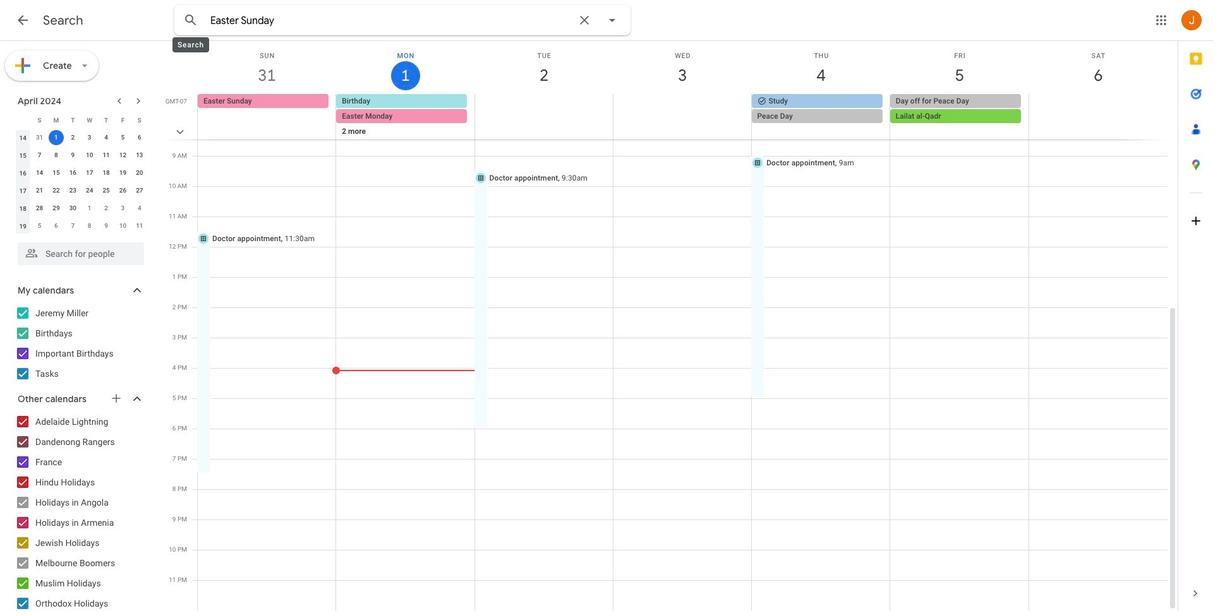 Task type: locate. For each thing, give the bounding box(es) containing it.
may 11 element
[[132, 219, 147, 234]]

12 element
[[115, 148, 131, 163]]

row group
[[15, 129, 148, 235]]

may 10 element
[[115, 219, 131, 234]]

None search field
[[0, 238, 157, 266]]

3 element
[[82, 130, 97, 145]]

tab list
[[1179, 41, 1214, 577]]

4 element
[[99, 130, 114, 145]]

may 1 element
[[82, 201, 97, 216]]

None search field
[[174, 5, 631, 35]]

30 element
[[65, 201, 80, 216]]

may 3 element
[[115, 201, 131, 216]]

15 element
[[49, 166, 64, 181]]

heading
[[43, 13, 83, 28]]

grid
[[162, 41, 1178, 612]]

cell inside "april 2024" grid
[[48, 129, 65, 147]]

29 element
[[49, 201, 64, 216]]

row
[[192, 94, 1178, 155], [15, 111, 148, 129], [15, 129, 148, 147], [15, 147, 148, 164], [15, 164, 148, 182], [15, 182, 148, 200], [15, 200, 148, 217], [15, 217, 148, 235]]

may 2 element
[[99, 201, 114, 216]]

column header
[[15, 111, 31, 129]]

add other calendars image
[[110, 393, 123, 405]]

cell
[[336, 94, 475, 155], [475, 94, 614, 155], [614, 94, 752, 155], [752, 94, 891, 155], [891, 94, 1029, 155], [1029, 94, 1168, 155], [48, 129, 65, 147]]

9 element
[[65, 148, 80, 163]]

7 element
[[32, 148, 47, 163]]

go back image
[[15, 13, 30, 28]]

may 8 element
[[82, 219, 97, 234]]

21 element
[[32, 183, 47, 199]]

23 element
[[65, 183, 80, 199]]



Task type: describe. For each thing, give the bounding box(es) containing it.
row group inside "april 2024" grid
[[15, 129, 148, 235]]

27 element
[[132, 183, 147, 199]]

11 element
[[99, 148, 114, 163]]

28 element
[[32, 201, 47, 216]]

Search for people text field
[[25, 243, 137, 266]]

14 element
[[32, 166, 47, 181]]

6 element
[[132, 130, 147, 145]]

may 4 element
[[132, 201, 147, 216]]

april 2024 grid
[[12, 111, 148, 235]]

25 element
[[99, 183, 114, 199]]

18 element
[[99, 166, 114, 181]]

search options image
[[600, 8, 625, 33]]

march 31 element
[[32, 130, 47, 145]]

5 element
[[115, 130, 131, 145]]

19 element
[[115, 166, 131, 181]]

17 element
[[82, 166, 97, 181]]

may 9 element
[[99, 219, 114, 234]]

may 7 element
[[65, 219, 80, 234]]

26 element
[[115, 183, 131, 199]]

other calendars list
[[3, 412, 157, 612]]

column header inside "april 2024" grid
[[15, 111, 31, 129]]

13 element
[[132, 148, 147, 163]]

search image
[[178, 8, 204, 33]]

my calendars list
[[3, 303, 157, 384]]

22 element
[[49, 183, 64, 199]]

1, today element
[[49, 130, 64, 145]]

16 element
[[65, 166, 80, 181]]

may 5 element
[[32, 219, 47, 234]]

Search text field
[[211, 15, 570, 27]]

10 element
[[82, 148, 97, 163]]

may 6 element
[[49, 219, 64, 234]]

20 element
[[132, 166, 147, 181]]

2 element
[[65, 130, 80, 145]]

8 element
[[49, 148, 64, 163]]

clear search image
[[572, 8, 597, 33]]

24 element
[[82, 183, 97, 199]]



Task type: vqa. For each thing, say whether or not it's contained in the screenshot.
CELL
yes



